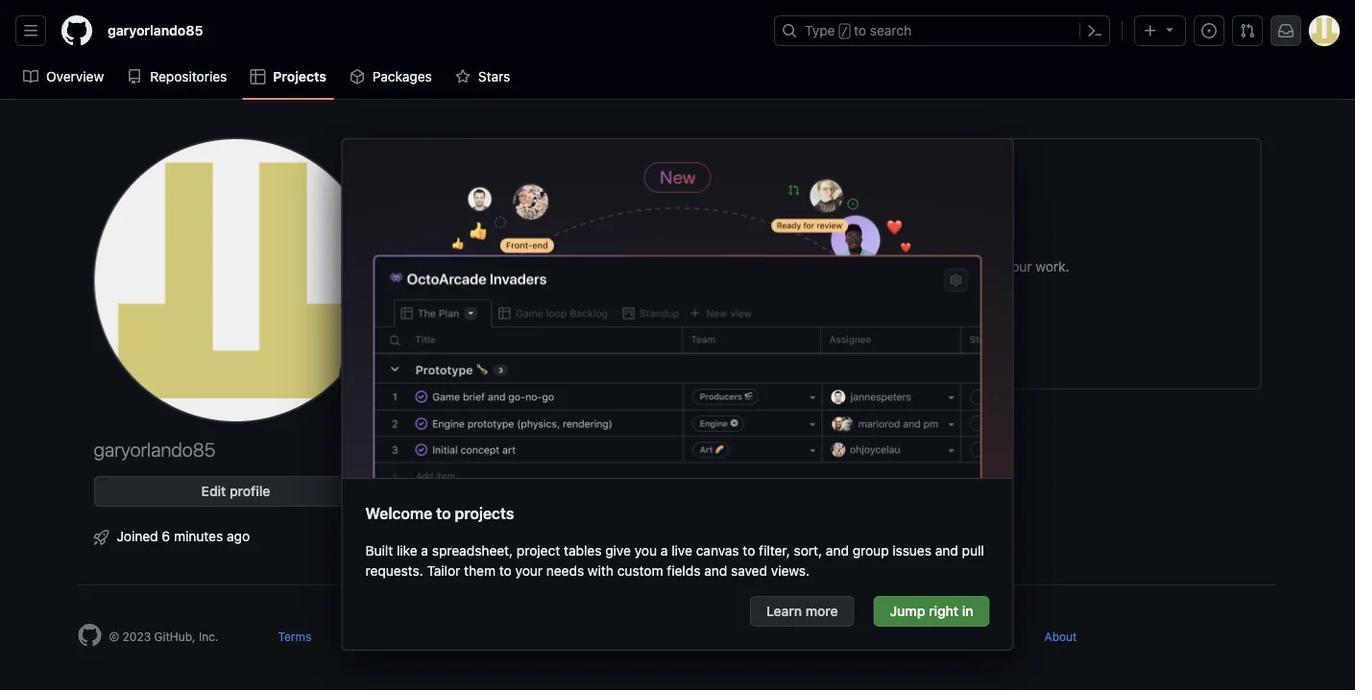 Task type: locate. For each thing, give the bounding box(es) containing it.
0 vertical spatial your
[[744, 222, 790, 249]]

project for spreadsheet,
[[517, 543, 561, 559]]

your left the needs
[[516, 563, 543, 579]]

projects right table icon at the top left of page
[[273, 69, 327, 85]]

packages link
[[342, 62, 440, 91]]

more
[[806, 604, 839, 620]]

footer
[[63, 585, 1293, 691]]

custom
[[618, 563, 664, 579]]

/
[[842, 25, 848, 38]]

terms
[[278, 630, 312, 644]]

project up tracking
[[921, 222, 994, 249]]

terms link
[[278, 630, 312, 644]]

table image
[[820, 185, 843, 209]]

0 horizontal spatial a
[[421, 543, 429, 559]]

your
[[744, 222, 790, 249], [1005, 259, 1033, 275], [516, 563, 543, 579]]

your up flexible
[[744, 222, 790, 249]]

0 horizontal spatial projects
[[273, 69, 327, 85]]

training
[[902, 630, 945, 644]]

edit profile button
[[94, 477, 378, 507]]

0 vertical spatial garyorlando85
[[108, 23, 203, 38]]

group
[[853, 543, 890, 559]]

2 horizontal spatial your
[[1005, 259, 1033, 275]]

welcome to projects
[[366, 505, 515, 523]]

right
[[929, 604, 959, 620]]

to
[[854, 23, 867, 38], [436, 505, 451, 523], [743, 543, 756, 559], [500, 563, 512, 579]]

1 vertical spatial projects
[[593, 259, 644, 275]]

1 horizontal spatial project
[[825, 309, 870, 325]]

views.
[[771, 563, 810, 579]]

github,
[[154, 630, 196, 644]]

project
[[921, 222, 994, 249], [825, 309, 870, 325], [517, 543, 561, 559]]

2023
[[123, 630, 151, 644]]

and
[[924, 259, 947, 275], [826, 543, 849, 559], [936, 543, 959, 559], [705, 563, 728, 579]]

1 vertical spatial project
[[825, 309, 870, 325]]

repositories link
[[119, 62, 235, 91]]

welcome
[[366, 505, 433, 523]]

your left "work."
[[1005, 259, 1033, 275]]

overview link
[[15, 62, 112, 91]]

rocket image
[[94, 530, 109, 546]]

project right new
[[825, 309, 870, 325]]

a right are
[[671, 259, 678, 275]]

type
[[805, 23, 836, 38]]

built
[[366, 543, 393, 559]]

projects
[[273, 69, 327, 85], [593, 259, 644, 275]]

new
[[793, 309, 822, 325]]

0 vertical spatial project
[[921, 222, 994, 249]]

you
[[635, 543, 657, 559]]

learn more link
[[751, 597, 855, 628]]

project inside create your first github project projects are a customizable, flexible tool for planning and tracking your work.
[[921, 222, 994, 249]]

table image
[[250, 69, 266, 85]]

projects
[[455, 505, 515, 523]]

command palette image
[[1088, 23, 1103, 38]]

pricing
[[770, 630, 808, 644]]

projects left are
[[593, 259, 644, 275]]

2 horizontal spatial a
[[671, 259, 678, 275]]

homepage image
[[62, 15, 92, 46]]

project inside built like a spreadsheet, project tables give you a live canvas to filter, sort, and group issues and pull requests. tailor them to your needs with custom fields and saved views.
[[517, 543, 561, 559]]

joined
[[117, 529, 158, 544]]

2 horizontal spatial project
[[921, 222, 994, 249]]

packages
[[373, 69, 432, 85]]

repositories
[[150, 69, 227, 85]]

api
[[846, 630, 864, 644]]

tracking
[[951, 259, 1002, 275]]

new project button
[[781, 302, 883, 333]]

minutes
[[174, 529, 223, 544]]

star image
[[455, 69, 471, 85]]

notifications image
[[1279, 23, 1294, 38]]

a left the live
[[661, 543, 668, 559]]

1 horizontal spatial projects
[[593, 259, 644, 275]]

2 vertical spatial your
[[516, 563, 543, 579]]

project up the needs
[[517, 543, 561, 559]]

and inside create your first github project projects are a customizable, flexible tool for planning and tracking your work.
[[924, 259, 947, 275]]

garyorlando85
[[108, 23, 203, 38], [94, 438, 216, 461]]

for
[[847, 259, 864, 275]]

0 horizontal spatial project
[[517, 543, 561, 559]]

2 vertical spatial project
[[517, 543, 561, 559]]

projects inside create your first github project projects are a customizable, flexible tool for planning and tracking your work.
[[593, 259, 644, 275]]

homepage image
[[78, 625, 101, 648]]

to right them
[[500, 563, 512, 579]]

6
[[162, 529, 170, 544]]

book image
[[23, 69, 38, 85]]

1 vertical spatial your
[[1005, 259, 1033, 275]]

a
[[671, 259, 678, 275], [421, 543, 429, 559], [661, 543, 668, 559]]

garyorlando85 up edit
[[94, 438, 216, 461]]

garyorlando85 up repo "image"
[[108, 23, 203, 38]]

to up saved at the bottom right of page
[[743, 543, 756, 559]]

and left tracking
[[924, 259, 947, 275]]

sort,
[[794, 543, 823, 559]]

tailor
[[427, 563, 461, 579]]

a right like
[[421, 543, 429, 559]]

learn more
[[767, 604, 839, 620]]

and right sort,
[[826, 543, 849, 559]]

0 horizontal spatial your
[[516, 563, 543, 579]]

about
[[1045, 630, 1078, 644]]

issue opened image
[[1202, 23, 1218, 38]]

joined 6 minutes ago
[[117, 529, 250, 544]]

about link
[[1045, 630, 1078, 644]]



Task type: vqa. For each thing, say whether or not it's contained in the screenshot.
git pull request icon
yes



Task type: describe. For each thing, give the bounding box(es) containing it.
1 vertical spatial garyorlando85
[[94, 438, 216, 461]]

new project
[[793, 309, 870, 325]]

footer containing © 2023 github, inc.
[[63, 585, 1293, 691]]

jump
[[890, 604, 926, 620]]

filter,
[[759, 543, 791, 559]]

spreadsheet,
[[432, 543, 513, 559]]

and down canvas
[[705, 563, 728, 579]]

change your avatar image
[[94, 138, 378, 423]]

like
[[397, 543, 418, 559]]

first
[[795, 222, 837, 249]]

fields
[[667, 563, 701, 579]]

jump right in button
[[874, 597, 990, 628]]

requests.
[[366, 563, 423, 579]]

your inside built like a spreadsheet, project tables give you a live canvas to filter, sort, and group issues and pull requests. tailor them to your needs with custom fields and saved views.
[[516, 563, 543, 579]]

built like a spreadsheet, project tables give you a live canvas to filter, sort, and group issues and pull requests. tailor them to your needs with custom fields and saved views.
[[366, 543, 985, 579]]

edit profile
[[201, 484, 270, 500]]

project inside button
[[825, 309, 870, 325]]

garyorlando85 link
[[100, 15, 211, 46]]

1 horizontal spatial your
[[744, 222, 790, 249]]

smiley image
[[350, 366, 366, 382]]

learn
[[767, 604, 803, 620]]

jump right in
[[890, 604, 974, 620]]

create your first github project projects are a customizable, flexible tool for planning and tracking your work.
[[593, 222, 1070, 275]]

live
[[672, 543, 693, 559]]

give
[[606, 543, 631, 559]]

canvas
[[696, 543, 740, 559]]

work.
[[1036, 259, 1070, 275]]

in
[[963, 604, 974, 620]]

a inside create your first github project projects are a customizable, flexible tool for planning and tracking your work.
[[671, 259, 678, 275]]

triangle down image
[[1163, 22, 1178, 37]]

flexible
[[772, 259, 816, 275]]

0 vertical spatial projects
[[273, 69, 327, 85]]

are
[[648, 259, 667, 275]]

planning
[[868, 259, 921, 275]]

to right /
[[854, 23, 867, 38]]

pull
[[963, 543, 985, 559]]

type / to search
[[805, 23, 912, 38]]

search
[[871, 23, 912, 38]]

needs
[[547, 563, 584, 579]]

stars
[[478, 69, 511, 85]]

tool
[[820, 259, 843, 275]]

overview
[[46, 69, 104, 85]]

© 2023 github, inc.
[[109, 630, 219, 644]]

github
[[842, 222, 916, 249]]

git pull request image
[[1241, 23, 1256, 38]]

issues
[[893, 543, 932, 559]]

customizable,
[[682, 259, 768, 275]]

profile
[[230, 484, 270, 500]]

blog
[[983, 630, 1007, 644]]

saved
[[731, 563, 768, 579]]

package image
[[350, 69, 365, 85]]

projects link
[[242, 62, 334, 91]]

repo image
[[127, 69, 142, 85]]

project for github
[[921, 222, 994, 249]]

stars link
[[448, 62, 518, 91]]

pricing link
[[770, 630, 808, 644]]

plus image
[[1144, 23, 1159, 38]]

©
[[109, 630, 119, 644]]

and left pull
[[936, 543, 959, 559]]

inc.
[[199, 630, 219, 644]]

edit
[[201, 484, 226, 500]]

create
[[669, 222, 739, 249]]

1 horizontal spatial a
[[661, 543, 668, 559]]

to left 'projects'
[[436, 505, 451, 523]]

them
[[464, 563, 496, 579]]

ago
[[227, 529, 250, 544]]

tables
[[564, 543, 602, 559]]

with
[[588, 563, 614, 579]]



